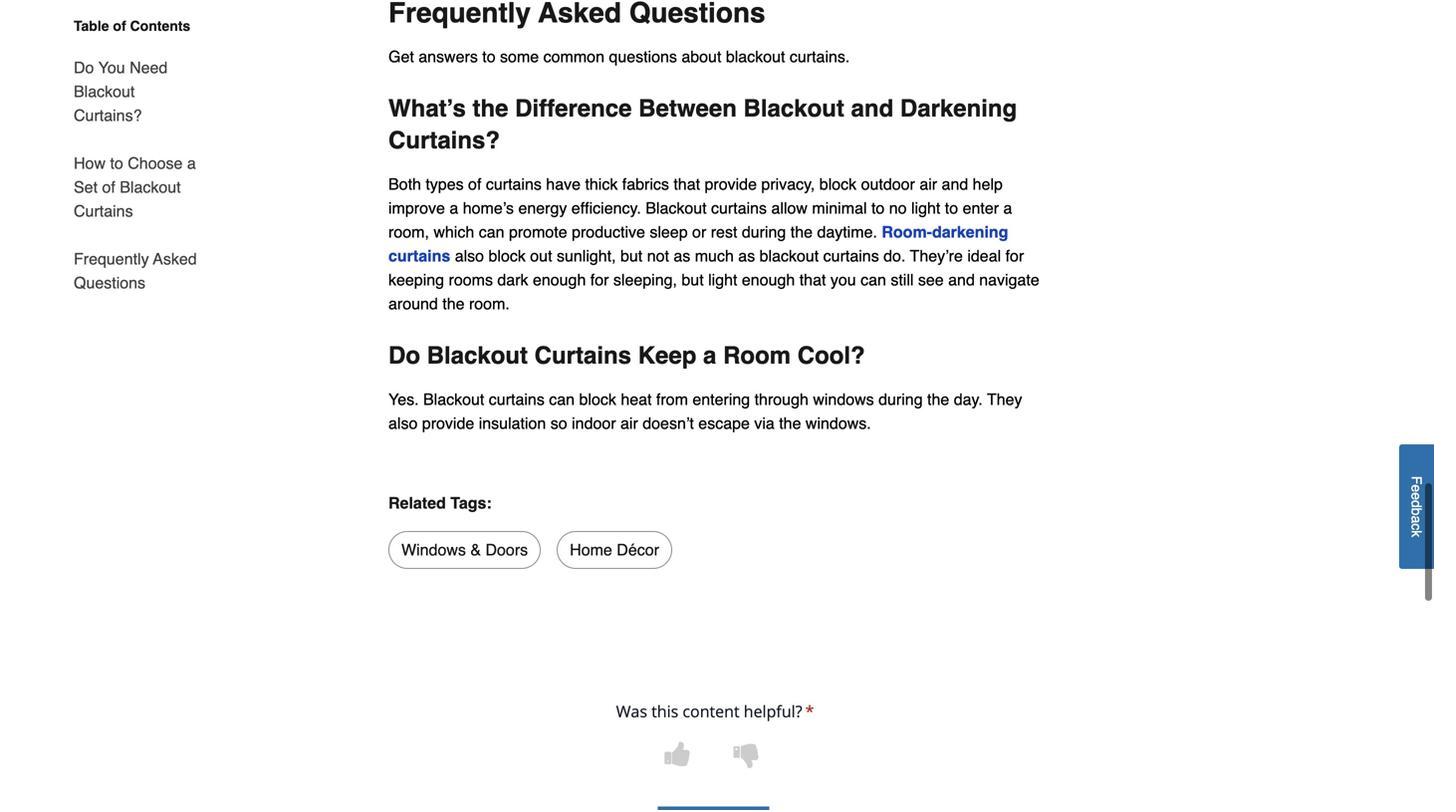 Task type: describe. For each thing, give the bounding box(es) containing it.
0 vertical spatial blackout
[[726, 47, 786, 66]]

1 vertical spatial curtains
[[535, 342, 632, 369]]

do you need blackout curtains? link
[[74, 44, 207, 140]]

and inside what's the difference between blackout and darkening curtains?
[[852, 95, 894, 122]]

f e e d b a c k
[[1409, 476, 1425, 537]]

a right keep
[[704, 342, 717, 369]]

that inside both types of curtains have thick fabrics that provide privacy, block outdoor air and help improve a home's energy efficiency. blackout curtains allow minimal to no light to enter a room, which can promote productive sleep or rest during the daytime.
[[674, 175, 701, 193]]

2 enough from the left
[[742, 270, 795, 289]]

keeping
[[389, 270, 444, 289]]

help
[[973, 175, 1003, 193]]

indoor
[[572, 414, 616, 432]]

how
[[74, 154, 106, 172]]

and inside both types of curtains have thick fabrics that provide privacy, block outdoor air and help improve a home's energy efficiency. blackout curtains allow minimal to no light to enter a room, which can promote productive sleep or rest during the daytime.
[[942, 175, 969, 193]]

2 as from the left
[[739, 247, 755, 265]]

air inside yes. blackout curtains can block heat from entering through windows during the day. they also provide insulation so indoor air doesn't escape via the windows.
[[621, 414, 639, 432]]

questions
[[609, 47, 677, 66]]

table
[[74, 18, 109, 34]]

blackout inside yes. blackout curtains can block heat from entering through windows during the day. they also provide insulation so indoor air doesn't escape via the windows.
[[423, 390, 485, 408]]

that inside also block out sunlight, but not as much as blackout curtains do. they're ideal for keeping rooms dark enough for sleeping, but light enough that you can still see and navigate around the room.
[[800, 270, 826, 289]]

k
[[1409, 530, 1425, 537]]

insulation
[[479, 414, 546, 432]]

curtains inside also block out sunlight, but not as much as blackout curtains do. they're ideal for keeping rooms dark enough for sleeping, but light enough that you can still see and navigate around the room.
[[824, 247, 880, 265]]

cool?
[[798, 342, 866, 369]]

c
[[1409, 523, 1425, 530]]

day.
[[954, 390, 983, 408]]

room-darkening curtains
[[389, 223, 1009, 265]]

1 e from the top
[[1409, 484, 1425, 492]]

the inside also block out sunlight, but not as much as blackout curtains do. they're ideal for keeping rooms dark enough for sleeping, but light enough that you can still see and navigate around the room.
[[443, 294, 465, 313]]

can inside both types of curtains have thick fabrics that provide privacy, block outdoor air and help improve a home's energy efficiency. blackout curtains allow minimal to no light to enter a room, which can promote productive sleep or rest during the daytime.
[[479, 223, 505, 241]]

block inside both types of curtains have thick fabrics that provide privacy, block outdoor air and help improve a home's energy efficiency. blackout curtains allow minimal to no light to enter a room, which can promote productive sleep or rest during the daytime.
[[820, 175, 857, 193]]

rest
[[711, 223, 738, 241]]

so
[[551, 414, 568, 432]]

heat
[[621, 390, 652, 408]]

some
[[500, 47, 539, 66]]

windows.
[[806, 414, 872, 432]]

do.
[[884, 247, 906, 265]]

curtains.
[[790, 47, 850, 66]]

dark
[[498, 270, 529, 289]]

curtains? inside what's the difference between blackout and darkening curtains?
[[389, 127, 500, 154]]

f e e d b a c k button
[[1400, 444, 1435, 569]]

of right table
[[113, 18, 126, 34]]

sleeping,
[[614, 270, 678, 289]]

get
[[389, 47, 414, 66]]

no
[[890, 199, 907, 217]]

minimal
[[812, 199, 867, 217]]

set
[[74, 178, 98, 196]]

from
[[657, 390, 688, 408]]

during inside both types of curtains have thick fabrics that provide privacy, block outdoor air and help improve a home's energy efficiency. blackout curtains allow minimal to no light to enter a room, which can promote productive sleep or rest during the daytime.
[[742, 223, 786, 241]]

curtains inside how to choose a set of blackout curtains
[[74, 202, 133, 220]]

privacy,
[[762, 175, 815, 193]]

what's the difference between blackout and darkening curtains?
[[389, 95, 1018, 154]]

décor
[[617, 541, 660, 559]]

between
[[639, 95, 737, 122]]

doors
[[486, 541, 528, 559]]

0 horizontal spatial for
[[591, 270, 609, 289]]

curtains inside room-darkening curtains
[[389, 247, 451, 265]]

&
[[471, 541, 481, 559]]

curtains inside yes. blackout curtains can block heat from entering through windows during the day. they also provide insulation so indoor air doesn't escape via the windows.
[[489, 390, 545, 408]]

related tags:
[[389, 494, 492, 512]]

yes. blackout curtains can block heat from entering through windows during the day. they also provide insulation so indoor air doesn't escape via the windows.
[[389, 390, 1023, 432]]

can inside yes. blackout curtains can block heat from entering through windows during the day. they also provide insulation so indoor air doesn't escape via the windows.
[[549, 390, 575, 408]]

which
[[434, 223, 475, 241]]

darkening
[[901, 95, 1018, 122]]

via
[[755, 414, 775, 432]]

do for do blackout curtains keep a room cool?
[[389, 342, 420, 369]]

productive
[[572, 223, 646, 241]]

darkening
[[933, 223, 1009, 241]]

related
[[389, 494, 446, 512]]

curtains up home's
[[486, 175, 542, 193]]

how to choose a set of blackout curtains
[[74, 154, 196, 220]]

types
[[426, 175, 464, 193]]

navigate
[[980, 270, 1040, 289]]

to left no
[[872, 199, 885, 217]]

provide inside yes. blackout curtains can block heat from entering through windows during the day. they also provide insulation so indoor air doesn't escape via the windows.
[[422, 414, 475, 432]]

1 horizontal spatial but
[[682, 270, 704, 289]]

light inside also block out sunlight, but not as much as blackout curtains do. they're ideal for keeping rooms dark enough for sleeping, but light enough that you can still see and navigate around the room.
[[709, 270, 738, 289]]

contents
[[130, 18, 191, 34]]

see
[[919, 270, 944, 289]]

difference
[[515, 95, 632, 122]]

1 enough from the left
[[533, 270, 586, 289]]

curtains? inside the do you need blackout curtains?
[[74, 106, 142, 125]]

sunlight,
[[557, 247, 616, 265]]

promote
[[509, 223, 568, 241]]

a up which
[[450, 199, 459, 217]]

curtains up rest
[[711, 199, 767, 217]]

room-
[[882, 223, 933, 241]]

room
[[723, 342, 791, 369]]

also inside also block out sunlight, but not as much as blackout curtains do. they're ideal for keeping rooms dark enough for sleeping, but light enough that you can still see and navigate around the room.
[[455, 247, 484, 265]]

windows & doors
[[402, 541, 528, 559]]

windows
[[402, 541, 466, 559]]

or
[[693, 223, 707, 241]]

blackout inside both types of curtains have thick fabrics that provide privacy, block outdoor air and help improve a home's energy efficiency. blackout curtains allow minimal to no light to enter a room, which can promote productive sleep or rest during the daytime.
[[646, 199, 707, 217]]



Task type: locate. For each thing, give the bounding box(es) containing it.
and inside also block out sunlight, but not as much as blackout curtains do. they're ideal for keeping rooms dark enough for sleeping, but light enough that you can still see and navigate around the room.
[[949, 270, 975, 289]]

room-darkening curtains link
[[389, 223, 1009, 265]]

0 horizontal spatial curtains
[[74, 202, 133, 220]]

can
[[479, 223, 505, 241], [861, 270, 887, 289], [549, 390, 575, 408]]

blackout inside how to choose a set of blackout curtains
[[120, 178, 181, 196]]

0 vertical spatial for
[[1006, 247, 1025, 265]]

table of contents
[[74, 18, 191, 34]]

2 vertical spatial block
[[579, 390, 617, 408]]

0 horizontal spatial but
[[621, 247, 643, 265]]

0 vertical spatial block
[[820, 175, 857, 193]]

the down through
[[779, 414, 802, 432]]

allow
[[772, 199, 808, 217]]

to
[[483, 47, 496, 66], [110, 154, 123, 172], [872, 199, 885, 217], [945, 199, 959, 217]]

block
[[820, 175, 857, 193], [489, 247, 526, 265], [579, 390, 617, 408]]

to inside how to choose a set of blackout curtains
[[110, 154, 123, 172]]

not
[[647, 247, 670, 265]]

1 vertical spatial curtains?
[[389, 127, 500, 154]]

a right choose
[[187, 154, 196, 172]]

air down heat
[[621, 414, 639, 432]]

2 vertical spatial can
[[549, 390, 575, 408]]

1 vertical spatial can
[[861, 270, 887, 289]]

block inside yes. blackout curtains can block heat from entering through windows during the day. they also provide insulation so indoor air doesn't escape via the windows.
[[579, 390, 617, 408]]

0 horizontal spatial light
[[709, 270, 738, 289]]

provide inside both types of curtains have thick fabrics that provide privacy, block outdoor air and help improve a home's energy efficiency. blackout curtains allow minimal to no light to enter a room, which can promote productive sleep or rest during the daytime.
[[705, 175, 757, 193]]

curtains up the insulation
[[489, 390, 545, 408]]

e up b
[[1409, 492, 1425, 500]]

0 vertical spatial curtains?
[[74, 106, 142, 125]]

table of contents element
[[58, 16, 207, 295]]

of
[[113, 18, 126, 34], [468, 175, 482, 193], [102, 178, 115, 196]]

curtains up keeping
[[389, 247, 451, 265]]

room,
[[389, 223, 429, 241]]

blackout
[[726, 47, 786, 66], [760, 247, 819, 265]]

to left some
[[483, 47, 496, 66]]

enough down the out
[[533, 270, 586, 289]]

1 vertical spatial that
[[800, 270, 826, 289]]

as right much
[[739, 247, 755, 265]]

get answers to some common questions about blackout curtains.
[[389, 47, 850, 66]]

of inside how to choose a set of blackout curtains
[[102, 178, 115, 196]]

you
[[831, 270, 857, 289]]

blackout down allow
[[760, 247, 819, 265]]

to right how
[[110, 154, 123, 172]]

provide left the insulation
[[422, 414, 475, 432]]

1 horizontal spatial block
[[579, 390, 617, 408]]

provide
[[705, 175, 757, 193], [422, 414, 475, 432]]

can left still
[[861, 270, 887, 289]]

but left not
[[621, 247, 643, 265]]

blackout
[[74, 82, 135, 101], [744, 95, 845, 122], [120, 178, 181, 196], [646, 199, 707, 217], [427, 342, 528, 369], [423, 390, 485, 408]]

0 horizontal spatial can
[[479, 223, 505, 241]]

block inside also block out sunlight, but not as much as blackout curtains do. they're ideal for keeping rooms dark enough for sleeping, but light enough that you can still see and navigate around the room.
[[489, 247, 526, 265]]

0 vertical spatial do
[[74, 58, 94, 77]]

1 horizontal spatial curtains?
[[389, 127, 500, 154]]

and left the help
[[942, 175, 969, 193]]

1 horizontal spatial as
[[739, 247, 755, 265]]

tags:
[[451, 494, 492, 512]]

1 vertical spatial air
[[621, 414, 639, 432]]

but down much
[[682, 270, 704, 289]]

air
[[920, 175, 938, 193], [621, 414, 639, 432]]

1 horizontal spatial for
[[1006, 247, 1025, 265]]

also inside yes. blackout curtains can block heat from entering through windows during the day. they also provide insulation so indoor air doesn't escape via the windows.
[[389, 414, 418, 432]]

1 vertical spatial for
[[591, 270, 609, 289]]

improve
[[389, 199, 445, 217]]

d
[[1409, 500, 1425, 508]]

light down much
[[709, 270, 738, 289]]

the down "rooms"
[[443, 294, 465, 313]]

much
[[695, 247, 734, 265]]

1 horizontal spatial provide
[[705, 175, 757, 193]]

0 horizontal spatial curtains?
[[74, 106, 142, 125]]

0 horizontal spatial do
[[74, 58, 94, 77]]

do left you
[[74, 58, 94, 77]]

also up "rooms"
[[455, 247, 484, 265]]

doesn't
[[643, 414, 694, 432]]

fabrics
[[623, 175, 670, 193]]

frequently asked questions
[[74, 250, 197, 292]]

room.
[[469, 294, 510, 313]]

1 horizontal spatial light
[[912, 199, 941, 217]]

do up yes.
[[389, 342, 420, 369]]

of inside both types of curtains have thick fabrics that provide privacy, block outdoor air and help improve a home's energy efficiency. blackout curtains allow minimal to no light to enter a room, which can promote productive sleep or rest during the daytime.
[[468, 175, 482, 193]]

blackout inside what's the difference between blackout and darkening curtains?
[[744, 95, 845, 122]]

of right set
[[102, 178, 115, 196]]

home's
[[463, 199, 514, 217]]

e up d
[[1409, 484, 1425, 492]]

to left enter
[[945, 199, 959, 217]]

1 vertical spatial light
[[709, 270, 738, 289]]

during right the 'windows'
[[879, 390, 923, 408]]

you
[[98, 58, 125, 77]]

0 vertical spatial that
[[674, 175, 701, 193]]

both types of curtains have thick fabrics that provide privacy, block outdoor air and help improve a home's energy efficiency. blackout curtains allow minimal to no light to enter a room, which can promote productive sleep or rest during the daytime.
[[389, 175, 1013, 241]]

for up navigate
[[1006, 247, 1025, 265]]

0 horizontal spatial also
[[389, 414, 418, 432]]

the inside both types of curtains have thick fabrics that provide privacy, block outdoor air and help improve a home's energy efficiency. blackout curtains allow minimal to no light to enter a room, which can promote productive sleep or rest during the daytime.
[[791, 223, 813, 241]]

daytime.
[[818, 223, 878, 241]]

0 vertical spatial during
[[742, 223, 786, 241]]

keep
[[638, 342, 697, 369]]

block up dark
[[489, 247, 526, 265]]

block up the minimal
[[820, 175, 857, 193]]

do for do you need blackout curtains?
[[74, 58, 94, 77]]

the
[[473, 95, 509, 122], [791, 223, 813, 241], [443, 294, 465, 313], [928, 390, 950, 408], [779, 414, 802, 432]]

blackout right about
[[726, 47, 786, 66]]

that left you
[[800, 270, 826, 289]]

home
[[570, 541, 613, 559]]

enter
[[963, 199, 999, 217]]

1 horizontal spatial do
[[389, 342, 420, 369]]

0 vertical spatial air
[[920, 175, 938, 193]]

air inside both types of curtains have thick fabrics that provide privacy, block outdoor air and help improve a home's energy efficiency. blackout curtains allow minimal to no light to enter a room, which can promote productive sleep or rest during the daytime.
[[920, 175, 938, 193]]

1 vertical spatial provide
[[422, 414, 475, 432]]

escape
[[699, 414, 750, 432]]

ideal
[[968, 247, 1002, 265]]

they
[[988, 390, 1023, 408]]

2 vertical spatial and
[[949, 270, 975, 289]]

1 vertical spatial during
[[879, 390, 923, 408]]

the inside what's the difference between blackout and darkening curtains?
[[473, 95, 509, 122]]

curtains down daytime.
[[824, 247, 880, 265]]

can inside also block out sunlight, but not as much as blackout curtains do. they're ideal for keeping rooms dark enough for sleeping, but light enough that you can still see and navigate around the room.
[[861, 270, 887, 289]]

0 horizontal spatial as
[[674, 247, 691, 265]]

blackout down you
[[74, 82, 135, 101]]

entering
[[693, 390, 750, 408]]

what's
[[389, 95, 466, 122]]

a inside f e e d b a c k button
[[1409, 515, 1425, 523]]

0 horizontal spatial air
[[621, 414, 639, 432]]

curtains up indoor
[[535, 342, 632, 369]]

1 horizontal spatial air
[[920, 175, 938, 193]]

both
[[389, 175, 421, 193]]

as right not
[[674, 247, 691, 265]]

light inside both types of curtains have thick fabrics that provide privacy, block outdoor air and help improve a home's energy efficiency. blackout curtains allow minimal to no light to enter a room, which can promote productive sleep or rest during the daytime.
[[912, 199, 941, 217]]

2 horizontal spatial block
[[820, 175, 857, 193]]

during down allow
[[742, 223, 786, 241]]

common
[[544, 47, 605, 66]]

they're
[[910, 247, 963, 265]]

0 vertical spatial but
[[621, 247, 643, 265]]

1 horizontal spatial enough
[[742, 270, 795, 289]]

0 vertical spatial and
[[852, 95, 894, 122]]

for down sunlight,
[[591, 270, 609, 289]]

but
[[621, 247, 643, 265], [682, 270, 704, 289]]

0 horizontal spatial enough
[[533, 270, 586, 289]]

0 horizontal spatial block
[[489, 247, 526, 265]]

thick
[[585, 175, 618, 193]]

and up outdoor
[[852, 95, 894, 122]]

a
[[187, 154, 196, 172], [450, 199, 459, 217], [1004, 199, 1013, 217], [704, 342, 717, 369], [1409, 515, 1425, 523]]

blackout inside the do you need blackout curtains?
[[74, 82, 135, 101]]

blackout inside also block out sunlight, but not as much as blackout curtains do. they're ideal for keeping rooms dark enough for sleeping, but light enough that you can still see and navigate around the room.
[[760, 247, 819, 265]]

out
[[530, 247, 553, 265]]

1 horizontal spatial that
[[800, 270, 826, 289]]

need
[[130, 58, 168, 77]]

0 vertical spatial light
[[912, 199, 941, 217]]

a right enter
[[1004, 199, 1013, 217]]

blackout right yes.
[[423, 390, 485, 408]]

provide up rest
[[705, 175, 757, 193]]

e
[[1409, 484, 1425, 492], [1409, 492, 1425, 500]]

blackout down room.
[[427, 342, 528, 369]]

and right see
[[949, 270, 975, 289]]

frequently asked questions link
[[74, 235, 207, 295]]

that right fabrics
[[674, 175, 701, 193]]

b
[[1409, 508, 1425, 515]]

can up so
[[549, 390, 575, 408]]

still
[[891, 270, 914, 289]]

also block out sunlight, but not as much as blackout curtains do. they're ideal for keeping rooms dark enough for sleeping, but light enough that you can still see and navigate around the room.
[[389, 247, 1040, 313]]

1 as from the left
[[674, 247, 691, 265]]

a up k
[[1409, 515, 1425, 523]]

the down allow
[[791, 223, 813, 241]]

curtains
[[486, 175, 542, 193], [711, 199, 767, 217], [389, 247, 451, 265], [824, 247, 880, 265], [489, 390, 545, 408]]

about
[[682, 47, 722, 66]]

1 vertical spatial do
[[389, 342, 420, 369]]

have
[[546, 175, 581, 193]]

blackout down curtains.
[[744, 95, 845, 122]]

0 horizontal spatial provide
[[422, 414, 475, 432]]

0 horizontal spatial that
[[674, 175, 701, 193]]

also
[[455, 247, 484, 265], [389, 414, 418, 432]]

energy
[[519, 199, 567, 217]]

do inside the do you need blackout curtains?
[[74, 58, 94, 77]]

1 horizontal spatial also
[[455, 247, 484, 265]]

1 horizontal spatial curtains
[[535, 342, 632, 369]]

blackout down choose
[[120, 178, 181, 196]]

rooms
[[449, 270, 493, 289]]

1 horizontal spatial can
[[549, 390, 575, 408]]

curtains? down what's at the left top
[[389, 127, 500, 154]]

also down yes.
[[389, 414, 418, 432]]

0 horizontal spatial during
[[742, 223, 786, 241]]

asked
[[153, 250, 197, 268]]

the down some
[[473, 95, 509, 122]]

0 vertical spatial curtains
[[74, 202, 133, 220]]

windows
[[813, 390, 875, 408]]

for
[[1006, 247, 1025, 265], [591, 270, 609, 289]]

outdoor
[[862, 175, 916, 193]]

around
[[389, 294, 438, 313]]

yes.
[[389, 390, 419, 408]]

answers
[[419, 47, 478, 66]]

how to choose a set of blackout curtains link
[[74, 140, 207, 235]]

curtains down set
[[74, 202, 133, 220]]

enough down allow
[[742, 270, 795, 289]]

of up home's
[[468, 175, 482, 193]]

blackout up the sleep
[[646, 199, 707, 217]]

1 vertical spatial but
[[682, 270, 704, 289]]

1 horizontal spatial during
[[879, 390, 923, 408]]

do you need blackout curtains?
[[74, 58, 168, 125]]

2 e from the top
[[1409, 492, 1425, 500]]

0 vertical spatial provide
[[705, 175, 757, 193]]

light right no
[[912, 199, 941, 217]]

1 vertical spatial also
[[389, 414, 418, 432]]

a inside how to choose a set of blackout curtains
[[187, 154, 196, 172]]

sleep
[[650, 223, 688, 241]]

1 vertical spatial and
[[942, 175, 969, 193]]

do
[[74, 58, 94, 77], [389, 342, 420, 369]]

2 horizontal spatial can
[[861, 270, 887, 289]]

questions
[[74, 274, 146, 292]]

can down home's
[[479, 223, 505, 241]]

home décor
[[570, 541, 660, 559]]

during inside yes. blackout curtains can block heat from entering through windows during the day. they also provide insulation so indoor air doesn't escape via the windows.
[[879, 390, 923, 408]]

0 vertical spatial can
[[479, 223, 505, 241]]

f
[[1409, 476, 1425, 484]]

curtains? down you
[[74, 106, 142, 125]]

air right outdoor
[[920, 175, 938, 193]]

0 vertical spatial also
[[455, 247, 484, 265]]

1 vertical spatial block
[[489, 247, 526, 265]]

the left day.
[[928, 390, 950, 408]]

1 vertical spatial blackout
[[760, 247, 819, 265]]

block up indoor
[[579, 390, 617, 408]]



Task type: vqa. For each thing, say whether or not it's contained in the screenshot.
NEW
no



